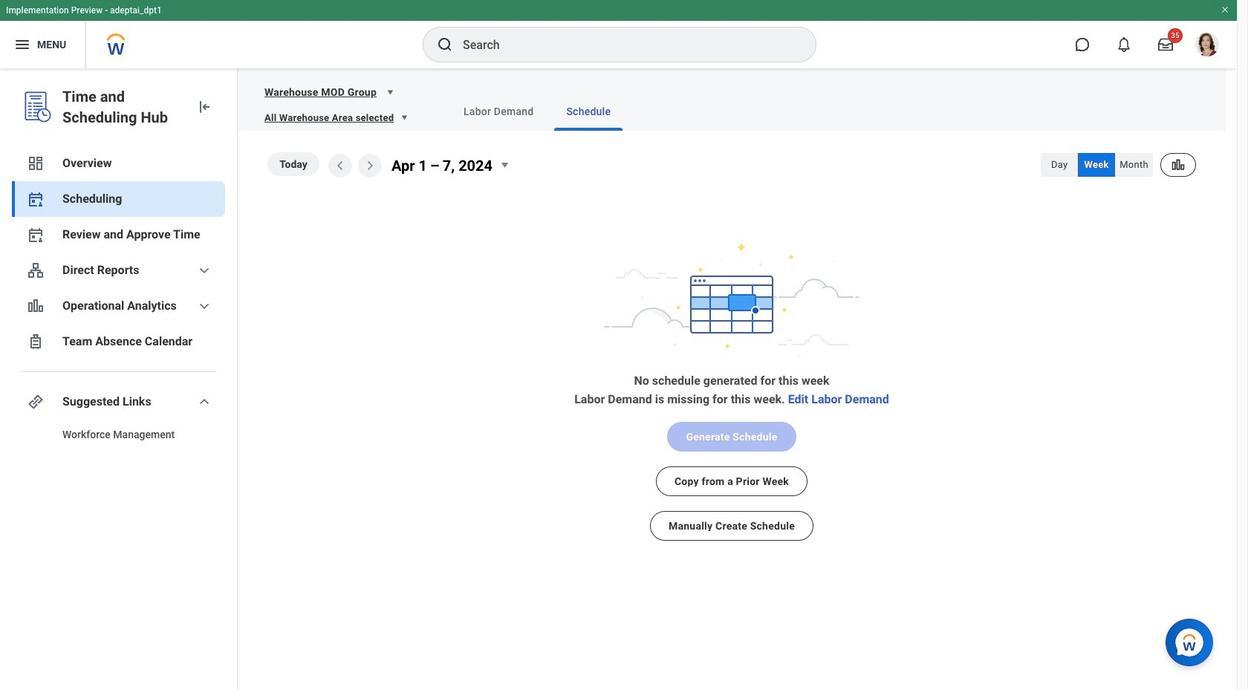 Task type: vqa. For each thing, say whether or not it's contained in the screenshot.
'Row' containing Information Technology
no



Task type: locate. For each thing, give the bounding box(es) containing it.
chart image
[[27, 297, 45, 315]]

2 vertical spatial caret down small image
[[496, 156, 513, 174]]

notifications large image
[[1117, 37, 1132, 52]]

1 vertical spatial chevron down small image
[[195, 393, 213, 411]]

tab panel
[[238, 131, 1226, 566]]

1 chevron down small image from the top
[[195, 297, 213, 315]]

time and scheduling hub element
[[62, 86, 184, 128]]

2 chevron down small image from the top
[[195, 393, 213, 411]]

tab list
[[422, 92, 1208, 131]]

2 calendar user solid image from the top
[[27, 226, 45, 244]]

1 vertical spatial calendar user solid image
[[27, 226, 45, 244]]

chevron down small image
[[195, 262, 213, 279]]

banner
[[0, 0, 1237, 68]]

0 vertical spatial chevron down small image
[[195, 297, 213, 315]]

calendar user solid image up view team icon
[[27, 226, 45, 244]]

chevron down small image
[[195, 297, 213, 315], [195, 393, 213, 411]]

chevron right small image
[[361, 157, 379, 175]]

calendar user solid image
[[27, 190, 45, 208], [27, 226, 45, 244]]

close environment banner image
[[1221, 5, 1230, 14]]

caret down small image
[[383, 85, 397, 100], [397, 110, 412, 125], [496, 156, 513, 174]]

Search Workday  search field
[[463, 28, 785, 61]]

calendar user solid image down dashboard image
[[27, 190, 45, 208]]

0 vertical spatial calendar user solid image
[[27, 190, 45, 208]]



Task type: describe. For each thing, give the bounding box(es) containing it.
1 vertical spatial caret down small image
[[397, 110, 412, 125]]

task timeoff image
[[27, 333, 45, 351]]

link image
[[27, 393, 45, 411]]

transformation import image
[[195, 98, 213, 116]]

1 calendar user solid image from the top
[[27, 190, 45, 208]]

chevron down small image for link image
[[195, 393, 213, 411]]

0 vertical spatial caret down small image
[[383, 85, 397, 100]]

chart image
[[1171, 158, 1186, 172]]

search image
[[436, 36, 454, 53]]

view team image
[[27, 262, 45, 279]]

dashboard image
[[27, 155, 45, 172]]

navigation pane region
[[0, 68, 238, 690]]

chevron left small image
[[331, 157, 349, 175]]

justify image
[[13, 36, 31, 53]]

inbox large image
[[1158, 37, 1173, 52]]

profile logan mcneil image
[[1195, 33, 1219, 59]]

chevron down small image for chart image at the top left
[[195, 297, 213, 315]]



